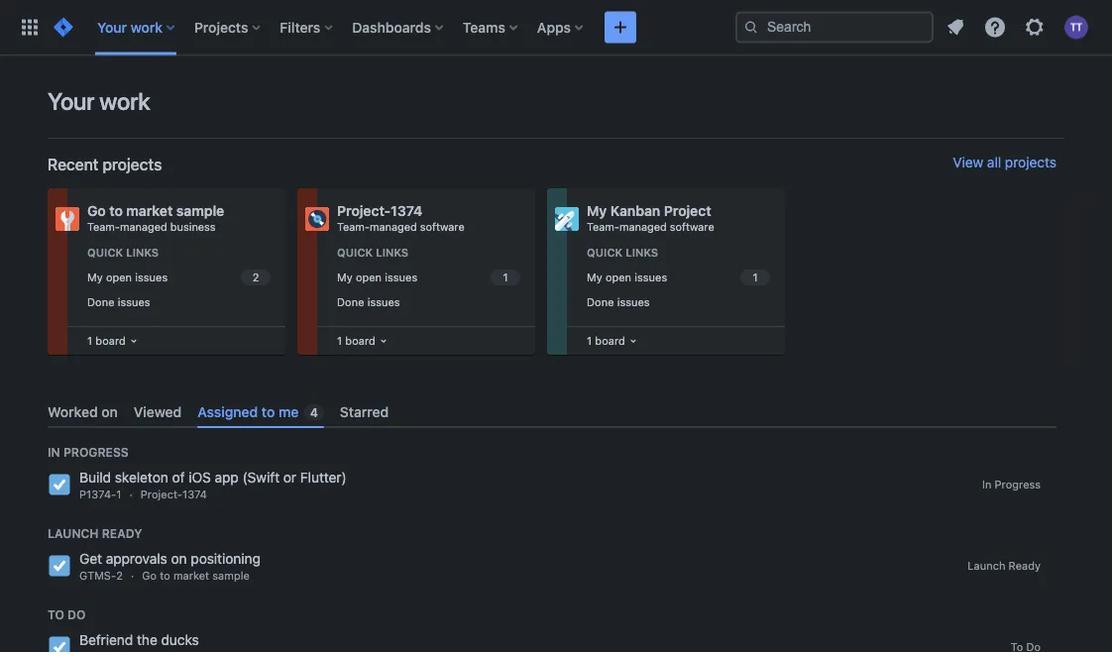 Task type: locate. For each thing, give the bounding box(es) containing it.
2 open from the left
[[356, 271, 382, 284]]

open down go to market sample team-managed business
[[106, 271, 132, 284]]

of
[[172, 470, 185, 486]]

project-1374 team-managed software
[[337, 203, 465, 234]]

0 horizontal spatial quick links
[[87, 246, 159, 259]]

links
[[126, 246, 159, 259], [376, 246, 409, 259], [626, 246, 659, 259]]

1 horizontal spatial done
[[337, 295, 364, 308]]

1 horizontal spatial projects
[[1005, 154, 1057, 171]]

1 for project-1374
[[337, 334, 342, 347]]

1 up the worked on
[[87, 334, 92, 347]]

0 vertical spatial in
[[48, 445, 60, 459]]

my for go to market sample
[[87, 271, 103, 284]]

0 horizontal spatial in
[[48, 445, 60, 459]]

2 horizontal spatial done issues link
[[583, 291, 773, 313]]

0 horizontal spatial my open issues link
[[83, 266, 274, 289]]

jira software image
[[52, 15, 75, 39]]

my open issues
[[87, 271, 168, 284], [337, 271, 418, 284], [587, 271, 668, 284]]

done issues link up board image
[[583, 291, 773, 313]]

quick
[[87, 246, 123, 259], [337, 246, 373, 259], [587, 246, 623, 259]]

1 board
[[87, 334, 126, 347], [337, 334, 376, 347], [587, 334, 625, 347]]

3 done issues from the left
[[587, 295, 650, 308]]

go down approvals in the left of the page
[[142, 570, 157, 583]]

· right 2
[[131, 570, 134, 583]]

1 my open issues link from the left
[[83, 266, 274, 289]]

done issues up board image
[[587, 295, 650, 308]]

1 done from the left
[[87, 295, 114, 308]]

1 horizontal spatial progress
[[995, 478, 1041, 491]]

0 vertical spatial launch
[[48, 527, 99, 541]]

2 vertical spatial to
[[160, 570, 170, 583]]

links down the project-1374 team-managed software
[[376, 246, 409, 259]]

1 vertical spatial on
[[171, 551, 187, 567]]

1 vertical spatial market
[[173, 570, 209, 583]]

create image
[[609, 15, 633, 39]]

2 horizontal spatial my open issues link
[[583, 266, 773, 289]]

2 horizontal spatial board
[[595, 334, 625, 347]]

1 vertical spatial go
[[142, 570, 157, 583]]

1 1 board from the left
[[87, 334, 126, 347]]

quick links down the project-1374 team-managed software
[[337, 246, 409, 259]]

in progress
[[48, 445, 129, 459], [983, 478, 1041, 491]]

0 horizontal spatial go
[[87, 203, 106, 219]]

1 quick links from the left
[[87, 246, 159, 259]]

4
[[310, 406, 318, 419]]

2 my open issues from the left
[[337, 271, 418, 284]]

your
[[97, 19, 127, 35], [48, 87, 94, 115]]

quick for my
[[587, 246, 623, 259]]

0 horizontal spatial 1 board button
[[83, 330, 142, 352]]

worked
[[48, 404, 98, 420]]

build skeleton of ios app (swift or flutter) p1374-1 · project-1374
[[79, 470, 347, 501]]

2 horizontal spatial my open issues
[[587, 271, 668, 284]]

0 vertical spatial work
[[131, 19, 163, 35]]

1 open from the left
[[106, 271, 132, 284]]

2 horizontal spatial links
[[626, 246, 659, 259]]

ready
[[102, 527, 142, 541], [1009, 560, 1041, 573]]

0 vertical spatial market
[[126, 203, 173, 219]]

open for team-
[[606, 271, 632, 284]]

my left kanban
[[587, 203, 607, 219]]

board image up viewed
[[126, 333, 142, 349]]

0 horizontal spatial project-
[[141, 489, 182, 501]]

help image
[[984, 15, 1008, 39]]

skeleton
[[115, 470, 168, 486]]

1 done issues link from the left
[[83, 291, 274, 313]]

go to market sample team-managed business
[[87, 203, 224, 234]]

view
[[953, 154, 984, 171]]

done
[[87, 295, 114, 308], [337, 295, 364, 308], [587, 295, 614, 308]]

0 vertical spatial ·
[[129, 489, 133, 501]]

market up business
[[126, 203, 173, 219]]

3 quick links from the left
[[587, 246, 659, 259]]

1 horizontal spatial 1 board button
[[583, 330, 641, 352]]

0 vertical spatial in progress
[[48, 445, 129, 459]]

0 horizontal spatial launch ready
[[48, 527, 142, 541]]

links down go to market sample team-managed business
[[126, 246, 159, 259]]

software
[[420, 221, 465, 234], [670, 221, 715, 234]]

done issues
[[87, 295, 150, 308], [337, 295, 400, 308], [587, 295, 650, 308]]

0 horizontal spatial my open issues
[[87, 271, 168, 284]]

sample up business
[[176, 203, 224, 219]]

my
[[587, 203, 607, 219], [87, 271, 103, 284], [337, 271, 353, 284], [587, 271, 603, 284]]

project- inside the project-1374 team-managed software
[[337, 203, 391, 219]]

3 board from the left
[[595, 334, 625, 347]]

1 vertical spatial your
[[48, 87, 94, 115]]

launch
[[48, 527, 99, 541], [968, 560, 1006, 573]]

0 vertical spatial project-
[[337, 203, 391, 219]]

quick down kanban
[[587, 246, 623, 259]]

board image
[[126, 333, 142, 349], [376, 333, 391, 349]]

board
[[96, 334, 126, 347], [345, 334, 376, 347], [595, 334, 625, 347]]

my for my kanban project
[[587, 271, 603, 284]]

0 vertical spatial 1374
[[391, 203, 423, 219]]

1 horizontal spatial open
[[356, 271, 382, 284]]

1 done issues from the left
[[87, 295, 150, 308]]

go
[[87, 203, 106, 219], [142, 570, 157, 583]]

0 horizontal spatial managed
[[120, 221, 167, 234]]

market down positioning
[[173, 570, 209, 583]]

2 done from the left
[[337, 295, 364, 308]]

3 managed from the left
[[620, 221, 667, 234]]

assigned to me
[[198, 404, 299, 420]]

board image up starred
[[376, 333, 391, 349]]

0 horizontal spatial open
[[106, 271, 132, 284]]

2 managed from the left
[[370, 221, 417, 234]]

project- inside 'build skeleton of ios app (swift or flutter) p1374-1 · project-1374'
[[141, 489, 182, 501]]

to left me
[[262, 404, 275, 420]]

board image inside dropdown button
[[376, 333, 391, 349]]

1 vertical spatial launch
[[968, 560, 1006, 573]]

done issues link
[[83, 291, 274, 313], [333, 291, 524, 313], [583, 291, 773, 313]]

1 vertical spatial 1374
[[182, 489, 207, 501]]

my open issues down go to market sample team-managed business
[[87, 271, 168, 284]]

· down skeleton
[[129, 489, 133, 501]]

to for assigned
[[262, 404, 275, 420]]

1 horizontal spatial go
[[142, 570, 157, 583]]

quick links down go to market sample team-managed business
[[87, 246, 159, 259]]

1 board button
[[83, 330, 142, 352], [583, 330, 641, 352]]

board image for team-
[[376, 333, 391, 349]]

0 horizontal spatial in progress
[[48, 445, 129, 459]]

my open issues link down the project-1374 team-managed software
[[333, 266, 524, 289]]

2 done issues link from the left
[[333, 291, 524, 313]]

work inside popup button
[[131, 19, 163, 35]]

1 horizontal spatial board image
[[376, 333, 391, 349]]

1 horizontal spatial quick
[[337, 246, 373, 259]]

1 horizontal spatial team-
[[337, 221, 370, 234]]

1 board button for kanban
[[583, 330, 641, 352]]

0 horizontal spatial done
[[87, 295, 114, 308]]

launch ready
[[48, 527, 142, 541], [968, 560, 1041, 573]]

0 horizontal spatial quick
[[87, 246, 123, 259]]

quick down go to market sample team-managed business
[[87, 246, 123, 259]]

my inside my kanban project team-managed software
[[587, 203, 607, 219]]

1 horizontal spatial ready
[[1009, 560, 1041, 573]]

quick links
[[87, 246, 159, 259], [337, 246, 409, 259], [587, 246, 659, 259]]

1
[[87, 334, 92, 347], [337, 334, 342, 347], [587, 334, 592, 347], [116, 489, 121, 501]]

1 horizontal spatial in progress
[[983, 478, 1041, 491]]

sample inside get approvals on positioning gtms-2 · go to market sample
[[212, 570, 250, 583]]

0 vertical spatial to
[[109, 203, 123, 219]]

1 up starred
[[337, 334, 342, 347]]

2 software from the left
[[670, 221, 715, 234]]

1 horizontal spatial links
[[376, 246, 409, 259]]

(swift
[[242, 470, 280, 486]]

done issues for sample
[[87, 295, 150, 308]]

1 horizontal spatial your
[[97, 19, 127, 35]]

market inside go to market sample team-managed business
[[126, 203, 173, 219]]

1 horizontal spatial launch ready
[[968, 560, 1041, 573]]

go inside get approvals on positioning gtms-2 · go to market sample
[[142, 570, 157, 583]]

3 1 board from the left
[[587, 334, 625, 347]]

1 horizontal spatial project-
[[337, 203, 391, 219]]

0 horizontal spatial done issues
[[87, 295, 150, 308]]

3 quick from the left
[[587, 246, 623, 259]]

1 vertical spatial to
[[262, 404, 275, 420]]

0 vertical spatial progress
[[63, 445, 129, 459]]

projects
[[1005, 154, 1057, 171], [103, 155, 162, 174]]

links for team-
[[376, 246, 409, 259]]

1 managed from the left
[[120, 221, 167, 234]]

done issues link up 1 board dropdown button
[[333, 291, 524, 313]]

1 horizontal spatial done issues link
[[333, 291, 524, 313]]

open
[[106, 271, 132, 284], [356, 271, 382, 284], [606, 271, 632, 284]]

2 horizontal spatial 1 board
[[587, 334, 625, 347]]

my up 1 board dropdown button
[[337, 271, 353, 284]]

befriend the ducks link
[[40, 623, 1065, 653]]

to for go
[[109, 203, 123, 219]]

0 horizontal spatial software
[[420, 221, 465, 234]]

tab list
[[40, 396, 1065, 429]]

issues
[[135, 271, 168, 284], [385, 271, 418, 284], [635, 271, 668, 284], [118, 295, 150, 308], [368, 295, 400, 308], [617, 295, 650, 308]]

2 horizontal spatial quick links
[[587, 246, 659, 259]]

to down approvals in the left of the page
[[160, 570, 170, 583]]

done issues for team-
[[587, 295, 650, 308]]

project-
[[337, 203, 391, 219], [141, 489, 182, 501]]

befriend the ducks
[[79, 632, 199, 649]]

build
[[79, 470, 111, 486]]

projects up go to market sample team-managed business
[[103, 155, 162, 174]]

1 vertical spatial in
[[983, 478, 992, 491]]

done issues up 1 board dropdown button
[[337, 295, 400, 308]]

open up 1 board dropdown button
[[356, 271, 382, 284]]

1 horizontal spatial launch
[[968, 560, 1006, 573]]

0 horizontal spatial links
[[126, 246, 159, 259]]

my open issues for team-
[[587, 271, 668, 284]]

1 horizontal spatial board
[[345, 334, 376, 347]]

0 horizontal spatial board image
[[126, 333, 142, 349]]

banner
[[0, 0, 1113, 56]]

quick links for kanban
[[587, 246, 659, 259]]

my open issues link
[[83, 266, 274, 289], [333, 266, 524, 289], [583, 266, 773, 289]]

done issues link for team-
[[583, 291, 773, 313]]

quick down the project-1374 team-managed software
[[337, 246, 373, 259]]

quick links down kanban
[[587, 246, 659, 259]]

your work right jira software image
[[97, 19, 163, 35]]

1 vertical spatial ·
[[131, 570, 134, 583]]

2 quick from the left
[[337, 246, 373, 259]]

me
[[279, 404, 299, 420]]

0 horizontal spatial your
[[48, 87, 94, 115]]

1 software from the left
[[420, 221, 465, 234]]

1 quick from the left
[[87, 246, 123, 259]]

flutter)
[[300, 470, 347, 486]]

0 vertical spatial ready
[[102, 527, 142, 541]]

open up board image
[[606, 271, 632, 284]]

settings image
[[1023, 15, 1047, 39]]

0 vertical spatial go
[[87, 203, 106, 219]]

2 links from the left
[[376, 246, 409, 259]]

0 horizontal spatial on
[[101, 404, 118, 420]]

1 links from the left
[[126, 246, 159, 259]]

1 horizontal spatial on
[[171, 551, 187, 567]]

1 horizontal spatial to
[[160, 570, 170, 583]]

board inside 1 board dropdown button
[[345, 334, 376, 347]]

appswitcher icon image
[[18, 15, 42, 39]]

search image
[[744, 19, 760, 35]]

apps button
[[531, 11, 591, 43]]

to down the recent projects
[[109, 203, 123, 219]]

sample down positioning
[[212, 570, 250, 583]]

work
[[131, 19, 163, 35], [99, 87, 150, 115]]

1 inside dropdown button
[[337, 334, 342, 347]]

board image inside popup button
[[126, 333, 142, 349]]

· inside get approvals on positioning gtms-2 · go to market sample
[[131, 570, 134, 583]]

my for project-1374
[[337, 271, 353, 284]]

to inside go to market sample team-managed business
[[109, 203, 123, 219]]

work left projects
[[131, 19, 163, 35]]

1 my open issues from the left
[[87, 271, 168, 284]]

2 team- from the left
[[337, 221, 370, 234]]

3 done issues link from the left
[[583, 291, 773, 313]]

done issues for managed
[[337, 295, 400, 308]]

3 my open issues link from the left
[[583, 266, 773, 289]]

my open issues link down my kanban project team-managed software on the top right of page
[[583, 266, 773, 289]]

market
[[126, 203, 173, 219], [173, 570, 209, 583]]

1 board from the left
[[96, 334, 126, 347]]

on right approvals in the left of the page
[[171, 551, 187, 567]]

0 horizontal spatial progress
[[63, 445, 129, 459]]

get approvals on positioning gtms-2 · go to market sample
[[79, 551, 261, 583]]

market inside get approvals on positioning gtms-2 · go to market sample
[[173, 570, 209, 583]]

1 board image from the left
[[126, 333, 142, 349]]

tab list containing worked on
[[40, 396, 1065, 429]]

1 horizontal spatial quick links
[[337, 246, 409, 259]]

1 left board image
[[587, 334, 592, 347]]

Search field
[[736, 11, 934, 43]]

1374 inside the project-1374 team-managed software
[[391, 203, 423, 219]]

2 horizontal spatial quick
[[587, 246, 623, 259]]

2 1 board from the left
[[337, 334, 376, 347]]

1 board inside dropdown button
[[337, 334, 376, 347]]

0 horizontal spatial launch
[[48, 527, 99, 541]]

my open issues for sample
[[87, 271, 168, 284]]

0 horizontal spatial done issues link
[[83, 291, 274, 313]]

0 vertical spatial on
[[101, 404, 118, 420]]

my down go to market sample team-managed business
[[87, 271, 103, 284]]

0 vertical spatial your work
[[97, 19, 163, 35]]

links down my kanban project team-managed software on the top right of page
[[626, 246, 659, 259]]

go down the recent projects
[[87, 203, 106, 219]]

work up the recent projects
[[99, 87, 150, 115]]

my down my kanban project team-managed software on the top right of page
[[587, 271, 603, 284]]

·
[[129, 489, 133, 501], [131, 570, 134, 583]]

1 horizontal spatial in
[[983, 478, 992, 491]]

1 inside 'build skeleton of ios app (swift or flutter) p1374-1 · project-1374'
[[116, 489, 121, 501]]

2 board image from the left
[[376, 333, 391, 349]]

my open issues down my kanban project team-managed software on the top right of page
[[587, 271, 668, 284]]

progress
[[63, 445, 129, 459], [995, 478, 1041, 491]]

to inside get approvals on positioning gtms-2 · go to market sample
[[160, 570, 170, 583]]

2 horizontal spatial team-
[[587, 221, 620, 234]]

managed inside the project-1374 team-managed software
[[370, 221, 417, 234]]

my open issues down the project-1374 team-managed software
[[337, 271, 418, 284]]

my open issues link for managed
[[333, 266, 524, 289]]

1 horizontal spatial my open issues link
[[333, 266, 524, 289]]

3 my open issues from the left
[[587, 271, 668, 284]]

1 horizontal spatial my open issues
[[337, 271, 418, 284]]

notifications image
[[944, 15, 968, 39]]

view all projects link
[[953, 154, 1057, 175]]

3 open from the left
[[606, 271, 632, 284]]

2 horizontal spatial open
[[606, 271, 632, 284]]

1 for go to market sample
[[87, 334, 92, 347]]

to do
[[48, 608, 86, 622]]

· inside 'build skeleton of ios app (swift or flutter) p1374-1 · project-1374'
[[129, 489, 133, 501]]

0 horizontal spatial 1374
[[182, 489, 207, 501]]

done for go
[[87, 295, 114, 308]]

1 down skeleton
[[116, 489, 121, 501]]

2 quick links from the left
[[337, 246, 409, 259]]

your up recent
[[48, 87, 94, 115]]

done issues down go to market sample team-managed business
[[87, 295, 150, 308]]

0 vertical spatial your
[[97, 19, 127, 35]]

1 vertical spatial launch ready
[[968, 560, 1041, 573]]

1 team- from the left
[[87, 221, 120, 234]]

1 1 board button from the left
[[83, 330, 142, 352]]

1 vertical spatial project-
[[141, 489, 182, 501]]

filters
[[280, 19, 321, 35]]

in
[[48, 445, 60, 459], [983, 478, 992, 491]]

positioning
[[191, 551, 261, 567]]

managed
[[120, 221, 167, 234], [370, 221, 417, 234], [620, 221, 667, 234]]

sample
[[176, 203, 224, 219], [212, 570, 250, 583]]

projects right "all"
[[1005, 154, 1057, 171]]

on right worked at bottom
[[101, 404, 118, 420]]

0 horizontal spatial to
[[109, 203, 123, 219]]

jira software image
[[52, 15, 75, 39]]

1 horizontal spatial software
[[670, 221, 715, 234]]

my open issues link down business
[[83, 266, 274, 289]]

1 horizontal spatial 1374
[[391, 203, 423, 219]]

projects button
[[188, 11, 268, 43]]

1 board for sample
[[87, 334, 126, 347]]

quick for go
[[87, 246, 123, 259]]

1 vertical spatial in progress
[[983, 478, 1041, 491]]

2 horizontal spatial managed
[[620, 221, 667, 234]]

3 done from the left
[[587, 295, 614, 308]]

your right jira software image
[[97, 19, 127, 35]]

your work up the recent projects
[[48, 87, 150, 115]]

2 1 board button from the left
[[583, 330, 641, 352]]

team-
[[87, 221, 120, 234], [337, 221, 370, 234], [587, 221, 620, 234]]

to
[[109, 203, 123, 219], [262, 404, 275, 420], [160, 570, 170, 583]]

kanban
[[611, 203, 661, 219]]

1374
[[391, 203, 423, 219], [182, 489, 207, 501]]

3 team- from the left
[[587, 221, 620, 234]]

done issues link down business
[[83, 291, 274, 313]]

teams
[[463, 19, 506, 35]]

1 horizontal spatial done issues
[[337, 295, 400, 308]]

0 horizontal spatial team-
[[87, 221, 120, 234]]

3 links from the left
[[626, 246, 659, 259]]

0 horizontal spatial board
[[96, 334, 126, 347]]

2 my open issues link from the left
[[333, 266, 524, 289]]

1 vertical spatial sample
[[212, 570, 250, 583]]

2 done issues from the left
[[337, 295, 400, 308]]

your work
[[97, 19, 163, 35], [48, 87, 150, 115]]

2 board from the left
[[345, 334, 376, 347]]

on
[[101, 404, 118, 420], [171, 551, 187, 567]]



Task type: vqa. For each thing, say whether or not it's contained in the screenshot.
Settings image
yes



Task type: describe. For each thing, give the bounding box(es) containing it.
managed inside go to market sample team-managed business
[[120, 221, 167, 234]]

your work inside popup button
[[97, 19, 163, 35]]

managed inside my kanban project team-managed software
[[620, 221, 667, 234]]

recent projects
[[48, 155, 162, 174]]

to
[[48, 608, 64, 622]]

my open issues for managed
[[337, 271, 418, 284]]

viewed
[[134, 404, 182, 420]]

0 horizontal spatial ready
[[102, 527, 142, 541]]

worked on
[[48, 404, 118, 420]]

board image
[[625, 333, 641, 349]]

done issues link for managed
[[333, 291, 524, 313]]

or
[[283, 470, 297, 486]]

project
[[664, 203, 712, 219]]

1 vertical spatial your work
[[48, 87, 150, 115]]

teams button
[[457, 11, 525, 43]]

assigned
[[198, 404, 258, 420]]

1 board for team-
[[587, 334, 625, 347]]

1 for my kanban project
[[587, 334, 592, 347]]

all
[[988, 154, 1002, 171]]

open for managed
[[356, 271, 382, 284]]

done for my
[[587, 295, 614, 308]]

get
[[79, 551, 102, 567]]

board for team-
[[595, 334, 625, 347]]

open for sample
[[106, 271, 132, 284]]

recent
[[48, 155, 99, 174]]

view all projects
[[953, 154, 1057, 171]]

go inside go to market sample team-managed business
[[87, 203, 106, 219]]

2
[[116, 570, 123, 583]]

0 vertical spatial launch ready
[[48, 527, 142, 541]]

1 vertical spatial ready
[[1009, 560, 1041, 573]]

done for project-
[[337, 295, 364, 308]]

your inside popup button
[[97, 19, 127, 35]]

my open issues link for team-
[[583, 266, 773, 289]]

do
[[67, 608, 86, 622]]

your profile and settings image
[[1065, 15, 1089, 39]]

dashboards
[[352, 19, 431, 35]]

board image for market
[[126, 333, 142, 349]]

on inside get approvals on positioning gtms-2 · go to market sample
[[171, 551, 187, 567]]

app
[[215, 470, 239, 486]]

team- inside my kanban project team-managed software
[[587, 221, 620, 234]]

dashboards button
[[346, 11, 451, 43]]

approvals
[[106, 551, 167, 567]]

team- inside the project-1374 team-managed software
[[337, 221, 370, 234]]

befriend
[[79, 632, 133, 649]]

1 board for managed
[[337, 334, 376, 347]]

1 board button
[[333, 330, 391, 352]]

links for market
[[126, 246, 159, 259]]

starred
[[340, 404, 389, 420]]

0 horizontal spatial projects
[[103, 155, 162, 174]]

links for project
[[626, 246, 659, 259]]

my kanban project team-managed software
[[587, 203, 715, 234]]

ios
[[189, 470, 211, 486]]

1 vertical spatial work
[[99, 87, 150, 115]]

your work button
[[91, 11, 182, 43]]

ducks
[[161, 632, 199, 649]]

p1374-
[[79, 489, 116, 501]]

team- inside go to market sample team-managed business
[[87, 221, 120, 234]]

quick for project-
[[337, 246, 373, 259]]

1 vertical spatial progress
[[995, 478, 1041, 491]]

board for sample
[[96, 334, 126, 347]]

gtms-
[[79, 570, 116, 583]]

software inside my kanban project team-managed software
[[670, 221, 715, 234]]

sample inside go to market sample team-managed business
[[176, 203, 224, 219]]

board for managed
[[345, 334, 376, 347]]

quick links for 1374
[[337, 246, 409, 259]]

business
[[170, 221, 216, 234]]

primary element
[[12, 0, 736, 55]]

projects inside "view all projects" link
[[1005, 154, 1057, 171]]

1374 inside 'build skeleton of ios app (swift or flutter) p1374-1 · project-1374'
[[182, 489, 207, 501]]

quick links for to
[[87, 246, 159, 259]]

my open issues link for sample
[[83, 266, 274, 289]]

filters button
[[274, 11, 340, 43]]

1 board button for to
[[83, 330, 142, 352]]

banner containing your work
[[0, 0, 1113, 56]]

the
[[137, 632, 157, 649]]

apps
[[537, 19, 571, 35]]

done issues link for sample
[[83, 291, 274, 313]]

software inside the project-1374 team-managed software
[[420, 221, 465, 234]]

projects
[[194, 19, 248, 35]]



